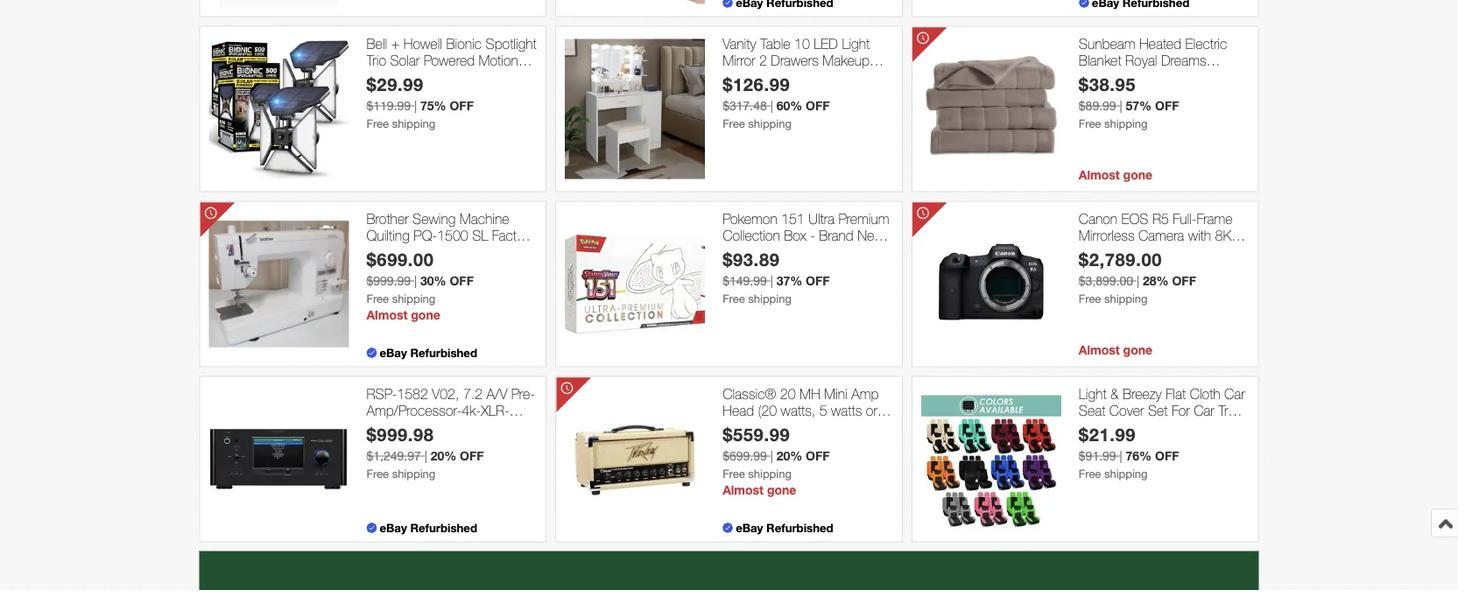 Task type: locate. For each thing, give the bounding box(es) containing it.
shipping down '60%'
[[748, 117, 792, 130]]

free for $93.89
[[723, 292, 745, 305]]

$3,899.00
[[1079, 273, 1133, 288]]

free down $89.99
[[1079, 117, 1101, 130]]

off inside $93.89 $149.99 | 37% off free shipping
[[806, 273, 830, 288]]

off right '60%'
[[806, 98, 830, 113]]

| inside $999.98 $1,249.97 | 20% off free shipping
[[425, 449, 427, 463]]

| inside the $21.99 $91.99 | 76% off free shipping
[[1120, 449, 1123, 463]]

off right 76%
[[1155, 449, 1179, 463]]

free down $1,249.97 on the left bottom of the page
[[367, 467, 389, 481]]

almost
[[1079, 168, 1120, 182], [367, 308, 408, 322], [1079, 343, 1120, 357], [723, 483, 764, 497]]

off right 28%
[[1172, 273, 1196, 288]]

ebay refurbished up 1582
[[380, 346, 477, 360]]

| for $126.99
[[770, 98, 773, 113]]

free inside $999.98 $1,249.97 | 20% off free shipping
[[367, 467, 389, 481]]

off right 30%
[[450, 273, 474, 288]]

almost inside $699.00 $999.99 | 30% off free shipping almost gone
[[367, 308, 408, 322]]

shipping down 30%
[[392, 292, 436, 305]]

shipping for $2,789.00
[[1104, 292, 1148, 305]]

-
[[810, 227, 815, 244], [1134, 419, 1139, 436]]

shipping down 75%
[[392, 117, 436, 130]]

ebay refurbished down $559.99 $699.99 | 20% off free shipping almost gone at bottom
[[736, 521, 833, 535]]

off for $38.95
[[1155, 98, 1179, 113]]

off inside $126.99 $317.48 | 60% off free shipping
[[806, 98, 830, 113]]

off inside $29.99 $119.99 | 75% off free shipping
[[450, 98, 474, 113]]

refurbished up v02, at left bottom
[[410, 346, 477, 360]]

truck
[[1218, 402, 1249, 419]]

gone down 30%
[[411, 308, 440, 322]]

1 20% from the left
[[431, 449, 457, 463]]

| left the 37%
[[770, 273, 773, 288]]

light inside light & breezy flat cloth car seat cover set for car truck suv van - full set
[[1079, 386, 1107, 402]]

$29.99
[[367, 74, 424, 95]]

pre-
[[511, 386, 535, 402]]

premium
[[839, 210, 890, 227]]

off for $126.99
[[806, 98, 830, 113]]

1 horizontal spatial light
[[1079, 386, 1107, 402]]

| inside $559.99 $699.99 | 20% off free shipping almost gone
[[770, 449, 773, 463]]

shipping inside $699.00 $999.99 | 30% off free shipping almost gone
[[392, 292, 436, 305]]

light & breezy flat cloth car seat cover set for car truck suv van - full set link
[[1079, 386, 1249, 436]]

shipping inside $29.99 $119.99 | 75% off free shipping
[[392, 117, 436, 130]]

almost gone up the &
[[1079, 343, 1153, 357]]

| left '60%'
[[770, 98, 773, 113]]

$29.99 $119.99 | 75% off free shipping
[[367, 74, 474, 130]]

free down $317.48
[[723, 117, 745, 130]]

light up seat
[[1079, 386, 1107, 402]]

ebay up rsp-
[[380, 346, 407, 360]]

4k-
[[462, 402, 481, 419]]

bell + howell bionic spotlight trio solar powered motion sensor lights- 2 pack
[[367, 35, 537, 86]]

shipping for $559.99
[[748, 467, 792, 481]]

1 vertical spatial light
[[1079, 386, 1107, 402]]

2 inside vanity table 10 led light mirror 2 drawers makeup dressing desk bedroom white
[[759, 52, 767, 69]]

shipping inside $999.98 $1,249.97 | 20% off free shipping
[[392, 467, 436, 481]]

57%
[[1126, 98, 1152, 113]]

off for $559.99
[[806, 449, 830, 463]]

1 vertical spatial -
[[1134, 419, 1139, 436]]

| left 28%
[[1137, 273, 1140, 288]]

refurbished down quilting
[[367, 244, 436, 261]]

free inside $559.99 $699.99 | 20% off free shipping almost gone
[[723, 467, 745, 481]]

free for $2,789.00
[[1079, 292, 1101, 305]]

almost down the $699.99
[[723, 483, 764, 497]]

car down cloth
[[1194, 402, 1215, 419]]

ebay up shopping is better with coupons save on gifts they'll love (your wallet will too). get the savings image
[[736, 521, 763, 535]]

factory down collection
[[749, 244, 791, 261]]

8k
[[1215, 227, 1232, 244]]

off down sealed
[[806, 273, 830, 288]]

off inside $559.99 $699.99 | 20% off free shipping almost gone
[[806, 449, 830, 463]]

light up makeup
[[842, 35, 870, 52]]

free inside $38.95 $89.99 | 57% off free shipping
[[1079, 117, 1101, 130]]

bionic
[[446, 35, 482, 52]]

- up sealed
[[810, 227, 815, 244]]

almost down the $999.99
[[367, 308, 408, 322]]

shipping inside $559.99 $699.99 | 20% off free shipping almost gone
[[748, 467, 792, 481]]

+
[[391, 35, 400, 52]]

| inside $93.89 $149.99 | 37% off free shipping
[[770, 273, 773, 288]]

ebay refurbished down $999.98 $1,249.97 | 20% off free shipping
[[380, 521, 477, 535]]

free down $91.99
[[1079, 467, 1101, 481]]

car
[[1225, 386, 1245, 402], [1194, 402, 1215, 419]]

off for $2,789.00
[[1172, 273, 1196, 288]]

| left 75%
[[414, 98, 417, 113]]

28%
[[1143, 273, 1169, 288]]

1 horizontal spatial factory
[[749, 244, 791, 261]]

off inside $999.98 $1,249.97 | 20% off free shipping
[[460, 449, 484, 463]]

| inside $38.95 $89.99 | 57% off free shipping
[[1120, 98, 1123, 113]]

| down certified
[[425, 449, 427, 463]]

free inside $126.99 $317.48 | 60% off free shipping
[[723, 117, 745, 130]]

20
[[780, 386, 796, 402]]

2 down powered
[[455, 69, 463, 86]]

free inside $699.00 $999.99 | 30% off free shipping almost gone
[[367, 292, 389, 305]]

| inside '$2,789.00 $3,899.00 | 28% off free shipping'
[[1137, 273, 1140, 288]]

shipping down the 37%
[[748, 292, 792, 305]]

shipping down $1,249.97 on the left bottom of the page
[[392, 467, 436, 481]]

|
[[414, 98, 417, 113], [770, 98, 773, 113], [1120, 98, 1123, 113], [414, 273, 417, 288], [770, 273, 773, 288], [1137, 273, 1140, 288], [425, 449, 427, 463], [770, 449, 773, 463], [1120, 449, 1123, 463]]

| inside $126.99 $317.48 | 60% off free shipping
[[770, 98, 773, 113]]

a/v
[[487, 386, 507, 402]]

shipping inside '$2,789.00 $3,899.00 | 28% off free shipping'
[[1104, 292, 1148, 305]]

1 horizontal spatial 2
[[759, 52, 767, 69]]

off right 57%
[[1155, 98, 1179, 113]]

light
[[842, 35, 870, 52], [1079, 386, 1107, 402]]

off down power) at the bottom of the page
[[806, 449, 830, 463]]

shipping down 76%
[[1104, 467, 1148, 481]]

20% down certified
[[431, 449, 457, 463]]

| left 57%
[[1120, 98, 1123, 113]]

light & breezy flat cloth car seat cover set for car truck suv van - full set
[[1079, 386, 1249, 436]]

ultra
[[809, 210, 835, 227]]

1 vertical spatial almost gone
[[1079, 343, 1153, 357]]

shipping inside the $21.99 $91.99 | 76% off free shipping
[[1104, 467, 1148, 481]]

1 horizontal spatial -
[[1134, 419, 1139, 436]]

off
[[450, 98, 474, 113], [806, 98, 830, 113], [1155, 98, 1179, 113], [450, 273, 474, 288], [806, 273, 830, 288], [1172, 273, 1196, 288], [460, 449, 484, 463], [806, 449, 830, 463], [1155, 449, 1179, 463]]

mirror
[[723, 52, 755, 69]]

shipping inside $38.95 $89.99 | 57% off free shipping
[[1104, 117, 1148, 130]]

watt
[[723, 419, 747, 436]]

0 vertical spatial light
[[842, 35, 870, 52]]

white
[[723, 86, 756, 102]]

off inside $38.95 $89.99 | 57% off free shipping
[[1155, 98, 1179, 113]]

off down 4k- at the bottom left
[[460, 449, 484, 463]]

ebay
[[380, 346, 407, 360], [367, 419, 396, 436], [380, 521, 407, 535], [736, 521, 763, 535]]

bell
[[367, 35, 387, 52]]

free for $126.99
[[723, 117, 745, 130]]

$21.99
[[1079, 425, 1136, 446]]

almost up canon
[[1079, 168, 1120, 182]]

trio
[[367, 52, 386, 69]]

drawers
[[771, 52, 819, 69]]

mh
[[800, 386, 820, 402]]

$559.99
[[723, 425, 790, 446]]

sensor
[[367, 69, 408, 86]]

0 horizontal spatial factory
[[492, 227, 534, 244]]

pack
[[467, 69, 496, 86]]

free down the $119.99
[[367, 117, 389, 130]]

1 horizontal spatial 20%
[[777, 449, 802, 463]]

almost inside $559.99 $699.99 | 20% off free shipping almost gone
[[723, 483, 764, 497]]

factory inside pokemon 151 ultra premium collection box - brand new and factory sealed
[[749, 244, 791, 261]]

- inside light & breezy flat cloth car seat cover set for car truck suv van - full set
[[1134, 419, 1139, 436]]

| inside $699.00 $999.99 | 30% off free shipping almost gone
[[414, 273, 417, 288]]

free inside $93.89 $149.99 | 37% off free shipping
[[723, 292, 745, 305]]

set down for
[[1166, 419, 1185, 436]]

refurbished down xlr-
[[452, 419, 521, 436]]

free down the $999.99
[[367, 292, 389, 305]]

quilting
[[367, 227, 410, 244]]

sl
[[472, 227, 488, 244]]

pokemon
[[723, 210, 778, 227]]

ebay up $1,249.97 on the left bottom of the page
[[367, 419, 396, 436]]

rsp-1582 v02, 7.2 a/v pre- amp/processor-4k-xlr- ebay certified refurbished
[[367, 386, 535, 436]]

shipping for $29.99
[[392, 117, 436, 130]]

pokemon 151 ultra premium collection box - brand new and factory sealed
[[723, 210, 890, 261]]

off inside '$2,789.00 $3,899.00 | 28% off free shipping'
[[1172, 273, 1196, 288]]

off inside $699.00 $999.99 | 30% off free shipping almost gone
[[450, 273, 474, 288]]

2 down table
[[759, 52, 767, 69]]

off right 75%
[[450, 98, 474, 113]]

shipping inside $93.89 $149.99 | 37% off free shipping
[[748, 292, 792, 305]]

new
[[858, 227, 884, 244]]

free down the $699.99
[[723, 467, 745, 481]]

| for $2,789.00
[[1137, 273, 1140, 288]]

1 horizontal spatial car
[[1225, 386, 1245, 402]]

2 almost gone from the top
[[1079, 343, 1153, 357]]

| left 30%
[[414, 273, 417, 288]]

brand
[[819, 227, 854, 244]]

20% inside $559.99 $699.99 | 20% off free shipping almost gone
[[777, 449, 802, 463]]

shipping down $3,899.00
[[1104, 292, 1148, 305]]

0 vertical spatial -
[[810, 227, 815, 244]]

canon eos r5 full-frame mirrorless camera with 8k video(body only)
[[1079, 210, 1233, 261]]

certified
[[400, 419, 448, 436]]

bell + howell bionic spotlight trio solar powered motion sensor lights- 2 pack link
[[367, 35, 537, 86]]

light inside vanity table 10 led light mirror 2 drawers makeup dressing desk bedroom white
[[842, 35, 870, 52]]

v02,
[[432, 386, 459, 402]]

0 horizontal spatial light
[[842, 35, 870, 52]]

shipping down 57%
[[1104, 117, 1148, 130]]

shipping down the $699.99
[[748, 467, 792, 481]]

electric
[[1185, 35, 1227, 52]]

10
[[794, 35, 810, 52]]

cloth
[[1190, 386, 1221, 402]]

shipping for $21.99
[[1104, 467, 1148, 481]]

1 almost gone from the top
[[1079, 168, 1153, 182]]

gone down $559.99 at the bottom of the page
[[767, 483, 797, 497]]

dressing
[[723, 69, 774, 86]]

camera
[[1139, 227, 1184, 244]]

classic® 20 mh mini amp head (20 watts, 5 watts or 1 watt output power) link
[[723, 386, 893, 436]]

off inside the $21.99 $91.99 | 76% off free shipping
[[1155, 449, 1179, 463]]

free for $999.98
[[367, 467, 389, 481]]

0 horizontal spatial -
[[810, 227, 815, 244]]

| left 76%
[[1120, 449, 1123, 463]]

almost gone up canon
[[1079, 168, 1153, 182]]

$317.48
[[723, 98, 767, 113]]

0 horizontal spatial 20%
[[431, 449, 457, 463]]

- left full on the right
[[1134, 419, 1139, 436]]

| inside $29.99 $119.99 | 75% off free shipping
[[414, 98, 417, 113]]

| for $21.99
[[1120, 449, 1123, 463]]

factory right the sl
[[492, 227, 534, 244]]

refurbished
[[367, 244, 436, 261], [410, 346, 477, 360], [452, 419, 521, 436], [410, 521, 477, 535], [766, 521, 833, 535]]

mini
[[824, 386, 848, 402]]

0 horizontal spatial 2
[[455, 69, 463, 86]]

- inside pokemon 151 ultra premium collection box - brand new and factory sealed
[[810, 227, 815, 244]]

royal
[[1126, 52, 1157, 69]]

20% inside $999.98 $1,249.97 | 20% off free shipping
[[431, 449, 457, 463]]

only)
[[1149, 244, 1179, 261]]

and
[[723, 244, 745, 261]]

motion
[[479, 52, 518, 69]]

ebay refurbished for $559.99
[[736, 521, 833, 535]]

machine
[[460, 210, 509, 227]]

eos
[[1122, 210, 1149, 227]]

free down $3,899.00
[[1079, 292, 1101, 305]]

| down $559.99 at the bottom of the page
[[770, 449, 773, 463]]

$699.00 $999.99 | 30% off free shipping almost gone
[[367, 249, 474, 322]]

2 20% from the left
[[777, 449, 802, 463]]

classic® 20 mh mini amp head (20 watts, 5 watts or 1 watt output power)
[[723, 386, 889, 436]]

free down $149.99
[[723, 292, 745, 305]]

blanket
[[1079, 52, 1122, 69]]

car up the truck at the bottom right
[[1225, 386, 1245, 402]]

| for $559.99
[[770, 449, 773, 463]]

0 horizontal spatial car
[[1194, 402, 1215, 419]]

free inside the $21.99 $91.99 | 76% off free shipping
[[1079, 467, 1101, 481]]

free inside $29.99 $119.99 | 75% off free shipping
[[367, 117, 389, 130]]

flat
[[1166, 386, 1186, 402]]

20% down output
[[777, 449, 802, 463]]

spotlight
[[486, 35, 537, 52]]

brother sewing machine quilting pq-1500 sl  factory refurbished link
[[367, 210, 537, 261]]

gone up 'breezy'
[[1123, 343, 1153, 357]]

shipping inside $126.99 $317.48 | 60% off free shipping
[[748, 117, 792, 130]]

shipping for $126.99
[[748, 117, 792, 130]]

0 vertical spatial almost gone
[[1079, 168, 1153, 182]]

free inside '$2,789.00 $3,899.00 | 28% off free shipping'
[[1079, 292, 1101, 305]]



Task type: vqa. For each thing, say whether or not it's contained in the screenshot.


Task type: describe. For each thing, give the bounding box(es) containing it.
$119.99
[[367, 98, 411, 113]]

ebay refurbished for $699.00
[[380, 346, 477, 360]]

2 inside bell + howell bionic spotlight trio solar powered motion sensor lights- 2 pack
[[455, 69, 463, 86]]

amp
[[851, 386, 879, 402]]

(20
[[758, 402, 777, 419]]

$126.99
[[723, 74, 790, 95]]

sunbeam
[[1079, 35, 1136, 52]]

almost gone for $2,789.00
[[1079, 343, 1153, 357]]

$93.89
[[723, 249, 780, 270]]

ebay down $1,249.97 on the left bottom of the page
[[380, 521, 407, 535]]

rsp-
[[367, 386, 397, 402]]

full
[[1143, 419, 1162, 436]]

shipping for $699.00
[[392, 292, 436, 305]]

vanity table 10 led light mirror 2 drawers makeup dressing desk bedroom white link
[[723, 35, 893, 102]]

output
[[751, 419, 788, 436]]

gone inside $699.00 $999.99 | 30% off free shipping almost gone
[[411, 308, 440, 322]]

ebay inside rsp-1582 v02, 7.2 a/v pre- amp/processor-4k-xlr- ebay certified refurbished
[[367, 419, 396, 436]]

gone up 'eos'
[[1123, 168, 1153, 182]]

breezy
[[1123, 386, 1162, 402]]

almost up the &
[[1079, 343, 1120, 357]]

pq-
[[414, 227, 437, 244]]

watts,
[[781, 402, 816, 419]]

sewing
[[413, 210, 456, 227]]

$21.99 $91.99 | 76% off free shipping
[[1079, 425, 1179, 481]]

off for $699.00
[[450, 273, 474, 288]]

sealed
[[795, 244, 836, 261]]

watts
[[831, 402, 862, 419]]

power)
[[792, 419, 832, 436]]

lights-
[[412, 69, 451, 86]]

$699.99
[[723, 449, 767, 463]]

shipping for $38.95
[[1104, 117, 1148, 130]]

$1,249.97
[[367, 449, 421, 463]]

$699.00
[[367, 249, 434, 270]]

set up full on the right
[[1148, 402, 1168, 419]]

$2,789.00
[[1079, 249, 1162, 270]]

$89.99
[[1079, 98, 1116, 113]]

for
[[1172, 402, 1190, 419]]

$126.99 $317.48 | 60% off free shipping
[[723, 74, 830, 130]]

brother
[[367, 210, 409, 227]]

151
[[781, 210, 805, 227]]

suv
[[1079, 419, 1105, 436]]

twin
[[1166, 69, 1192, 86]]

$559.99 $699.99 | 20% off free shipping almost gone
[[723, 425, 830, 497]]

20% for $559.99
[[777, 449, 802, 463]]

refurbished inside brother sewing machine quilting pq-1500 sl  factory refurbished
[[367, 244, 436, 261]]

mushroom
[[1079, 86, 1141, 102]]

$999.98
[[367, 425, 434, 446]]

$91.99
[[1079, 449, 1116, 463]]

classic®
[[723, 386, 776, 402]]

van
[[1109, 419, 1130, 436]]

sunbeam heated electric blanket royal dreams quilted fleece twin mushroom beige link
[[1079, 35, 1249, 102]]

table
[[760, 35, 791, 52]]

vanity
[[723, 35, 756, 52]]

shipping for $999.98
[[392, 467, 436, 481]]

head
[[723, 402, 754, 419]]

box
[[784, 227, 806, 244]]

30%
[[420, 273, 446, 288]]

$93.89 $149.99 | 37% off free shipping
[[723, 249, 830, 305]]

1
[[881, 402, 889, 419]]

fleece
[[1124, 69, 1162, 86]]

dreams
[[1161, 52, 1207, 69]]

| for $999.98
[[425, 449, 427, 463]]

1500
[[437, 227, 468, 244]]

5
[[820, 402, 827, 419]]

free for $38.95
[[1079, 117, 1101, 130]]

or
[[866, 402, 877, 419]]

7.2
[[463, 386, 483, 402]]

with
[[1188, 227, 1211, 244]]

shopping is better with coupons save on gifts they'll love (your wallet will too). get the savings image
[[199, 551, 1259, 590]]

mirrorless
[[1079, 227, 1135, 244]]

free for $559.99
[[723, 467, 745, 481]]

shipping for $93.89
[[748, 292, 792, 305]]

off for $29.99
[[450, 98, 474, 113]]

| for $93.89
[[770, 273, 773, 288]]

heated
[[1139, 35, 1182, 52]]

$38.95
[[1079, 74, 1136, 95]]

almost gone for $38.95
[[1079, 168, 1153, 182]]

collection
[[723, 227, 780, 244]]

$2,789.00 $3,899.00 | 28% off free shipping
[[1079, 249, 1196, 305]]

$999.98 $1,249.97 | 20% off free shipping
[[367, 425, 484, 481]]

vanity table 10 led light mirror 2 drawers makeup dressing desk bedroom white
[[723, 35, 870, 102]]

canon
[[1079, 210, 1118, 227]]

factory inside brother sewing machine quilting pq-1500 sl  factory refurbished
[[492, 227, 534, 244]]

cover
[[1110, 402, 1144, 419]]

pokemon 151 ultra premium collection box - brand new and factory sealed link
[[723, 210, 893, 261]]

off for $21.99
[[1155, 449, 1179, 463]]

$38.95 $89.99 | 57% off free shipping
[[1079, 74, 1179, 130]]

60%
[[777, 98, 802, 113]]

refurbished inside rsp-1582 v02, 7.2 a/v pre- amp/processor-4k-xlr- ebay certified refurbished
[[452, 419, 521, 436]]

beige
[[1145, 86, 1179, 102]]

37%
[[777, 273, 802, 288]]

free for $699.00
[[367, 292, 389, 305]]

free for $29.99
[[367, 117, 389, 130]]

20% for $999.98
[[431, 449, 457, 463]]

xlr-
[[481, 402, 510, 419]]

brother sewing machine quilting pq-1500 sl  factory refurbished
[[367, 210, 534, 261]]

frame
[[1197, 210, 1233, 227]]

free for $21.99
[[1079, 467, 1101, 481]]

$149.99
[[723, 273, 767, 288]]

r5
[[1153, 210, 1169, 227]]

off for $93.89
[[806, 273, 830, 288]]

sunbeam heated electric blanket royal dreams quilted fleece twin mushroom beige
[[1079, 35, 1227, 102]]

off for $999.98
[[460, 449, 484, 463]]

| for $38.95
[[1120, 98, 1123, 113]]

howell
[[404, 35, 442, 52]]

led
[[814, 35, 838, 52]]

makeup
[[823, 52, 870, 69]]

| for $29.99
[[414, 98, 417, 113]]

full-
[[1173, 210, 1197, 227]]

| for $699.00
[[414, 273, 417, 288]]

gone inside $559.99 $699.99 | 20% off free shipping almost gone
[[767, 483, 797, 497]]

refurbished down $559.99 $699.99 | 20% off free shipping almost gone at bottom
[[766, 521, 833, 535]]

refurbished down $999.98 $1,249.97 | 20% off free shipping
[[410, 521, 477, 535]]



